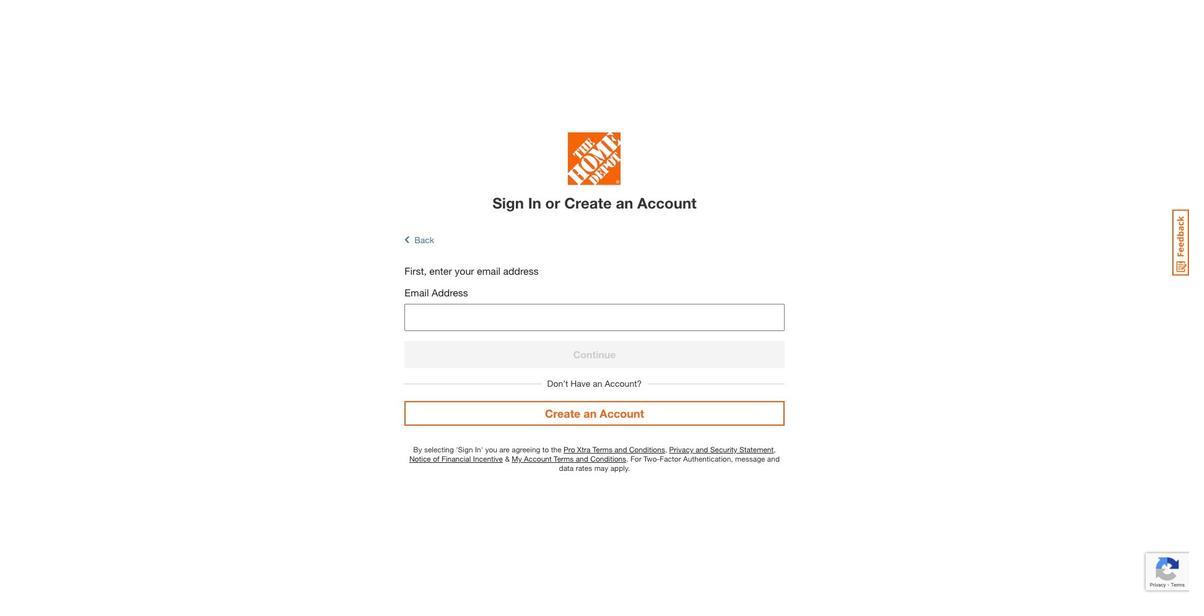 Task type: locate. For each thing, give the bounding box(es) containing it.
None email field
[[405, 304, 784, 331]]



Task type: describe. For each thing, give the bounding box(es) containing it.
thd logo image
[[568, 132, 621, 188]]

back arrow image
[[405, 235, 410, 245]]

feedback link image
[[1172, 209, 1189, 276]]



Task type: vqa. For each thing, say whether or not it's contained in the screenshot.
the 0
no



